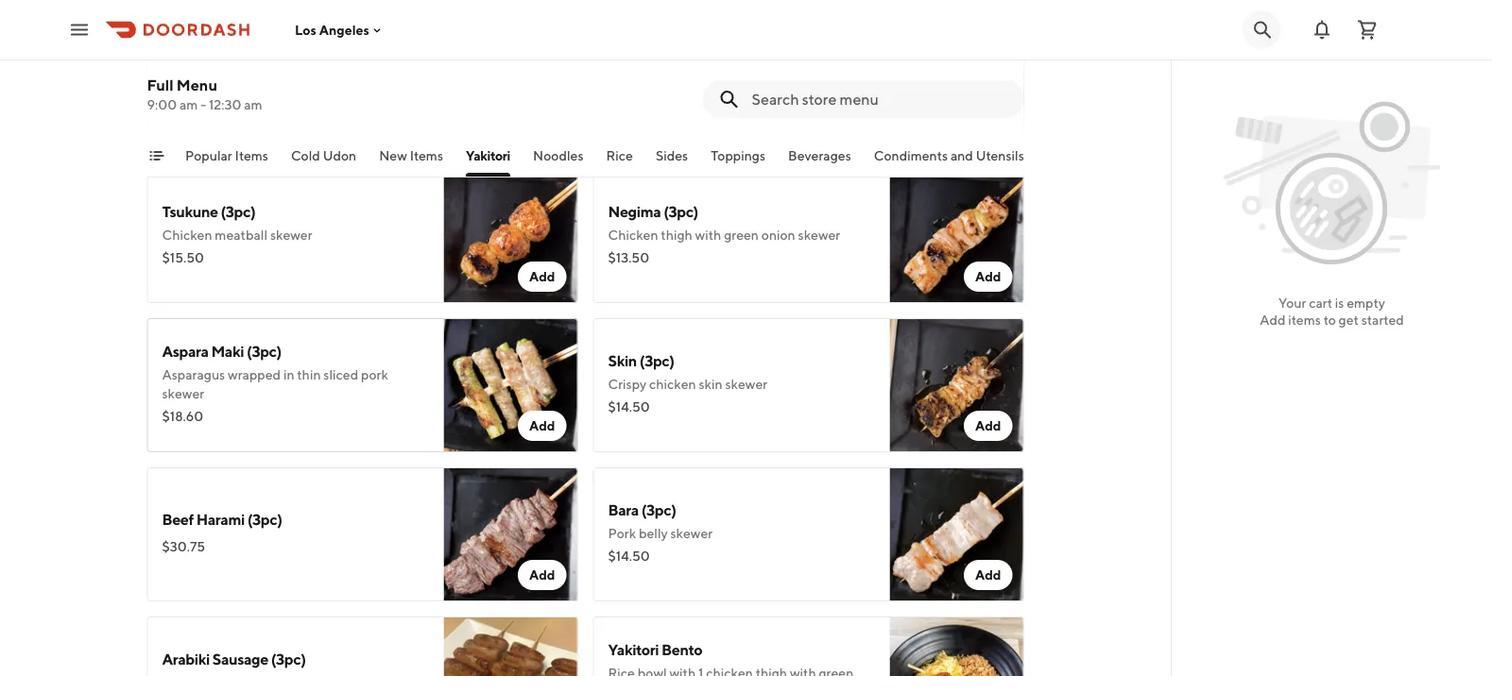 Task type: describe. For each thing, give the bounding box(es) containing it.
meatball inside tsukune (3pc) chicken meatball skewer $15.50
[[215, 227, 268, 243]]

skewer up bed
[[805, 69, 847, 84]]

empty
[[1347, 295, 1385, 311]]

add button for negima
[[964, 262, 1013, 292]]

set
[[343, 44, 365, 62]]

yakitori for yakitori bowl 2 chicken thigh with green onion skewer and 1 chicken meatball skewer on a bed of rice garnished with seaweed and green onions.
[[608, 44, 659, 62]]

get
[[1339, 312, 1359, 328]]

with up seaweed
[[702, 69, 728, 84]]

yakitori bowl image
[[890, 20, 1024, 154]]

negima for negima (3pc)
[[608, 203, 661, 221]]

noodles button
[[533, 146, 583, 177]]

los
[[295, 22, 316, 38]]

angeles
[[319, 22, 369, 38]]

skin (3pc) image
[[890, 318, 1024, 453]]

thigh inside negima 3pc & tsukune 3pc set 3 each of chicken thigh with green onion and chicken meatball, great to pair with some beer
[[268, 69, 300, 84]]

1 am from the left
[[179, 97, 198, 112]]

(3pc) inside aspara maki (3pc) asparagus wrapped in thin sliced pork skewer $18.60
[[247, 343, 281, 361]]

with right pair
[[345, 87, 371, 103]]

$15.50
[[162, 250, 204, 266]]

los angeles button
[[295, 22, 385, 38]]

yakitori bento image
[[890, 617, 1024, 677]]

tsukune (3pc) chicken meatball skewer $15.50
[[162, 203, 312, 266]]

beverages
[[788, 148, 851, 163]]

bento
[[662, 641, 702, 659]]

utensils
[[975, 148, 1024, 163]]

tsukune inside tsukune (3pc) chicken meatball skewer $15.50
[[162, 203, 218, 221]]

(3pc) inside negima (3pc) chicken thigh with green onion skewer $13.50
[[664, 203, 698, 221]]

green inside negima 3pc & tsukune 3pc set 3 each of chicken thigh with green onion and chicken meatball, great to pair with some beer
[[331, 69, 366, 84]]

onion inside 'yakitori bowl 2 chicken thigh with green onion skewer and 1 chicken meatball skewer on a bed of rice garnished with seaweed and green onions.'
[[768, 69, 802, 84]]

negima for negima 3pc & tsukune 3pc set
[[162, 44, 215, 62]]

skewer inside skin (3pc) crispy chicken skin skewer $14.50
[[725, 377, 767, 392]]

2
[[608, 69, 616, 84]]

rice inside 'yakitori bowl 2 chicken thigh with green onion skewer and 1 chicken meatball skewer on a bed of rice garnished with seaweed and green onions.'
[[834, 87, 861, 103]]

thin
[[297, 367, 321, 383]]

(3pc) right sausage
[[271, 651, 306, 669]]

chicken up garnished
[[616, 87, 663, 103]]

popular items button
[[185, 146, 268, 177]]

green inside negima (3pc) chicken thigh with green onion skewer $13.50
[[724, 227, 759, 243]]

$18.60
[[162, 409, 203, 424]]

and up item search search field at the top of the page
[[850, 69, 873, 84]]

green up on
[[731, 69, 766, 84]]

skin (3pc) crispy chicken skin skewer $14.50
[[608, 352, 767, 415]]

your cart is empty add items to get started
[[1260, 295, 1404, 328]]

los angeles
[[295, 22, 369, 38]]

skewer inside aspara maki (3pc) asparagus wrapped in thin sliced pork skewer $18.60
[[162, 386, 204, 402]]

skin
[[699, 377, 723, 392]]

some
[[374, 87, 406, 103]]

add button for tsukune
[[518, 262, 567, 292]]

condiments
[[873, 148, 947, 163]]

harami
[[196, 511, 245, 529]]

add for skin
[[975, 418, 1001, 434]]

open menu image
[[68, 18, 91, 41]]

(3pc) inside skin (3pc) crispy chicken skin skewer $14.50
[[640, 352, 674, 370]]

new items
[[379, 148, 443, 163]]

chicken right 2
[[618, 69, 665, 84]]

cold udon button
[[291, 146, 356, 177]]

items
[[1288, 312, 1321, 328]]

aspara
[[162, 343, 208, 361]]

asparagus
[[162, 367, 225, 383]]

negima 3pc & tsukune 3pc set 3 each of chicken thigh with green onion and chicken meatball, great to pair with some beer
[[162, 44, 428, 122]]

condiments and utensils button
[[873, 146, 1024, 177]]

on
[[766, 87, 781, 103]]

chicken up meatball,
[[219, 69, 266, 84]]

2 am from the left
[[244, 97, 262, 112]]

skewer inside tsukune (3pc) chicken meatball skewer $15.50
[[270, 227, 312, 243]]

skin
[[608, 352, 637, 370]]

onions.
[[817, 106, 860, 122]]

pair
[[320, 87, 342, 103]]

and inside negima 3pc & tsukune 3pc set 3 each of chicken thigh with green onion and chicken meatball, great to pair with some beer
[[406, 69, 428, 84]]

of inside 'yakitori bowl 2 chicken thigh with green onion skewer and 1 chicken meatball skewer on a bed of rice garnished with seaweed and green onions.'
[[819, 87, 832, 103]]

bara
[[608, 501, 639, 519]]

yakitori for yakitori bento
[[608, 641, 659, 659]]

cart
[[1309, 295, 1332, 311]]

wrapped
[[228, 367, 281, 383]]

is
[[1335, 295, 1344, 311]]

great
[[270, 87, 302, 103]]

skewer up seaweed
[[721, 87, 763, 103]]

started
[[1361, 312, 1404, 328]]

cold
[[291, 148, 320, 163]]

chicken for negima
[[608, 227, 658, 243]]

new
[[379, 148, 407, 163]]

negima (3pc) image
[[890, 169, 1024, 303]]

aspara maki (3pc) asparagus wrapped in thin sliced pork skewer $18.60
[[162, 343, 388, 424]]

12:30
[[209, 97, 241, 112]]

add for tsukune
[[529, 269, 555, 284]]

1 3pc from the left
[[217, 44, 242, 62]]

arabiki sausage (3pc)
[[162, 651, 306, 669]]

arabiki
[[162, 651, 210, 669]]

garnished
[[608, 106, 667, 122]]

and down on
[[755, 106, 777, 122]]

cold udon
[[291, 148, 356, 163]]

bowl
[[662, 44, 695, 62]]

in
[[283, 367, 294, 383]]

and inside button
[[950, 148, 973, 163]]

sliced
[[323, 367, 358, 383]]

each
[[172, 69, 201, 84]]

beef
[[162, 511, 194, 529]]

sides button
[[655, 146, 688, 177]]

$13.50
[[608, 250, 649, 266]]

green down bed
[[780, 106, 815, 122]]

condiments and utensils
[[873, 148, 1024, 163]]

beverages button
[[788, 146, 851, 177]]



Task type: locate. For each thing, give the bounding box(es) containing it.
add button
[[518, 262, 567, 292], [964, 262, 1013, 292], [518, 411, 567, 441], [964, 411, 1013, 441], [518, 560, 567, 591], [964, 560, 1013, 591]]

0 vertical spatial to
[[304, 87, 317, 103]]

to
[[304, 87, 317, 103], [1324, 312, 1336, 328]]

am left -
[[179, 97, 198, 112]]

onion up "a"
[[768, 69, 802, 84]]

$14.50 down crispy
[[608, 399, 650, 415]]

with inside negima (3pc) chicken thigh with green onion skewer $13.50
[[695, 227, 721, 243]]

of right the each
[[204, 69, 216, 84]]

sausage
[[212, 651, 268, 669]]

2 vertical spatial yakitori
[[608, 641, 659, 659]]

with
[[303, 69, 329, 84], [702, 69, 728, 84], [345, 87, 371, 103], [670, 106, 696, 122], [695, 227, 721, 243]]

1 $14.50 from the top
[[608, 399, 650, 415]]

rice up onions. on the right of the page
[[834, 87, 861, 103]]

udon
[[322, 148, 356, 163]]

2 $14.50 from the top
[[608, 549, 650, 564]]

3pc down los angeles
[[316, 44, 340, 62]]

negima (3pc) chicken thigh with green onion skewer $13.50
[[608, 203, 840, 266]]

(3pc) up the wrapped
[[247, 343, 281, 361]]

crispy
[[608, 377, 647, 392]]

chicken up $15.50
[[162, 227, 212, 243]]

skewer down "asparagus"
[[162, 386, 204, 402]]

noodles
[[533, 148, 583, 163]]

meatball,
[[212, 87, 268, 103]]

(3pc) down sides button
[[664, 203, 698, 221]]

to inside the your cart is empty add items to get started
[[1324, 312, 1336, 328]]

your
[[1279, 295, 1306, 311]]

onion inside negima 3pc & tsukune 3pc set 3 each of chicken thigh with green onion and chicken meatball, great to pair with some beer
[[369, 69, 403, 84]]

1 vertical spatial of
[[819, 87, 832, 103]]

$30.75
[[162, 539, 205, 555]]

belly
[[639, 526, 668, 541]]

2 3pc from the left
[[316, 44, 340, 62]]

chicken inside tsukune (3pc) chicken meatball skewer $15.50
[[162, 227, 212, 243]]

beer
[[162, 106, 190, 122]]

chicken up $13.50
[[608, 227, 658, 243]]

items
[[234, 148, 268, 163], [409, 148, 443, 163]]

tsukune
[[257, 44, 313, 62], [162, 203, 218, 221]]

thigh up 'great'
[[268, 69, 300, 84]]

(3pc) inside tsukune (3pc) chicken meatball skewer $15.50
[[221, 203, 255, 221]]

skewer
[[805, 69, 847, 84], [721, 87, 763, 103], [270, 227, 312, 243], [798, 227, 840, 243], [725, 377, 767, 392], [162, 386, 204, 402], [670, 526, 713, 541]]

to left get
[[1324, 312, 1336, 328]]

yakitori bowl 2 chicken thigh with green onion skewer and 1 chicken meatball skewer on a bed of rice garnished with seaweed and green onions.
[[608, 44, 873, 122]]

1 vertical spatial $14.50
[[608, 549, 650, 564]]

add for aspara
[[529, 418, 555, 434]]

9:00
[[147, 97, 177, 112]]

add for negima
[[975, 269, 1001, 284]]

of
[[204, 69, 216, 84], [819, 87, 832, 103]]

bara (3pc) image
[[890, 468, 1024, 602]]

with down toppings "button"
[[695, 227, 721, 243]]

3pc
[[217, 44, 242, 62], [316, 44, 340, 62]]

onion
[[369, 69, 403, 84], [768, 69, 802, 84], [761, 227, 795, 243]]

$28.00
[[162, 110, 207, 126]]

and left 'utensils'
[[950, 148, 973, 163]]

of inside negima 3pc & tsukune 3pc set 3 each of chicken thigh with green onion and chicken meatball, great to pair with some beer
[[204, 69, 216, 84]]

1 horizontal spatial 3pc
[[316, 44, 340, 62]]

(3pc) up belly
[[641, 501, 676, 519]]

chicken
[[162, 227, 212, 243], [608, 227, 658, 243]]

1
[[608, 87, 613, 103]]

items inside new items button
[[409, 148, 443, 163]]

1 horizontal spatial to
[[1324, 312, 1336, 328]]

popular
[[185, 148, 232, 163]]

1 vertical spatial yakitori
[[465, 148, 510, 163]]

rice button
[[606, 146, 633, 177]]

chicken down the each
[[162, 87, 209, 103]]

beef harami (3pc) image
[[444, 468, 578, 602]]

1 horizontal spatial chicken
[[608, 227, 658, 243]]

aspara maki (3pc) image
[[444, 318, 578, 453]]

chicken
[[219, 69, 266, 84], [618, 69, 665, 84], [162, 87, 209, 103], [616, 87, 663, 103], [649, 377, 696, 392]]

negima inside negima 3pc & tsukune 3pc set 3 each of chicken thigh with green onion and chicken meatball, great to pair with some beer
[[162, 44, 215, 62]]

1 vertical spatial tsukune
[[162, 203, 218, 221]]

0 horizontal spatial items
[[234, 148, 268, 163]]

2 chicken from the left
[[608, 227, 658, 243]]

skewer inside bara (3pc) pork belly skewer $14.50
[[670, 526, 713, 541]]

1 vertical spatial meatball
[[215, 227, 268, 243]]

0 horizontal spatial meatball
[[215, 227, 268, 243]]

meatball up seaweed
[[665, 87, 718, 103]]

yakitori
[[608, 44, 659, 62], [465, 148, 510, 163], [608, 641, 659, 659]]

thigh
[[268, 69, 300, 84], [668, 69, 699, 84], [661, 227, 693, 243]]

beef harami (3pc)
[[162, 511, 282, 529]]

0 horizontal spatial rice
[[606, 148, 633, 163]]

negima up $13.50
[[608, 203, 661, 221]]

toppings
[[710, 148, 765, 163]]

2 items from the left
[[409, 148, 443, 163]]

new items button
[[379, 146, 443, 177]]

0 horizontal spatial 3pc
[[217, 44, 242, 62]]

bed
[[793, 87, 817, 103]]

items for new items
[[409, 148, 443, 163]]

yakitori up 2
[[608, 44, 659, 62]]

1 horizontal spatial of
[[819, 87, 832, 103]]

onion down beverages button
[[761, 227, 795, 243]]

skewer right belly
[[670, 526, 713, 541]]

thigh down sides button
[[661, 227, 693, 243]]

0 vertical spatial tsukune
[[257, 44, 313, 62]]

a
[[784, 87, 791, 103]]

rice down garnished
[[606, 148, 633, 163]]

1 horizontal spatial negima
[[608, 203, 661, 221]]

1 horizontal spatial meatball
[[665, 87, 718, 103]]

green down toppings "button"
[[724, 227, 759, 243]]

1 horizontal spatial items
[[409, 148, 443, 163]]

Item Search search field
[[752, 89, 1009, 110]]

show menu categories image
[[149, 148, 164, 163]]

negima inside negima (3pc) chicken thigh with green onion skewer $13.50
[[608, 203, 661, 221]]

pork
[[608, 526, 636, 541]]

meatball inside 'yakitori bowl 2 chicken thigh with green onion skewer and 1 chicken meatball skewer on a bed of rice garnished with seaweed and green onions.'
[[665, 87, 718, 103]]

$14.50
[[608, 399, 650, 415], [608, 549, 650, 564]]

notification bell image
[[1311, 18, 1333, 41]]

items inside popular items button
[[234, 148, 268, 163]]

items right popular
[[234, 148, 268, 163]]

1 items from the left
[[234, 148, 268, 163]]

(3pc) inside bara (3pc) pork belly skewer $14.50
[[641, 501, 676, 519]]

items right new
[[409, 148, 443, 163]]

0 vertical spatial of
[[204, 69, 216, 84]]

meatball down popular items button
[[215, 227, 268, 243]]

add
[[529, 269, 555, 284], [975, 269, 1001, 284], [1260, 312, 1286, 328], [529, 418, 555, 434], [975, 418, 1001, 434], [529, 567, 555, 583], [975, 567, 1001, 583]]

tsukune (3pc) image
[[444, 169, 578, 303]]

(3pc) right harami
[[247, 511, 282, 529]]

with left seaweed
[[670, 106, 696, 122]]

$14.50 down pork
[[608, 549, 650, 564]]

0 horizontal spatial am
[[179, 97, 198, 112]]

negima 3pc & tsukune 3pc set image
[[444, 20, 578, 154]]

skewer inside negima (3pc) chicken thigh with green onion skewer $13.50
[[798, 227, 840, 243]]

popular items
[[185, 148, 268, 163]]

thigh inside 'yakitori bowl 2 chicken thigh with green onion skewer and 1 chicken meatball skewer on a bed of rice garnished with seaweed and green onions.'
[[668, 69, 699, 84]]

tsukune up $15.50
[[162, 203, 218, 221]]

0 horizontal spatial of
[[204, 69, 216, 84]]

0 horizontal spatial tsukune
[[162, 203, 218, 221]]

am
[[179, 97, 198, 112], [244, 97, 262, 112]]

add button for aspara
[[518, 411, 567, 441]]

and
[[406, 69, 428, 84], [850, 69, 873, 84], [755, 106, 777, 122], [950, 148, 973, 163]]

$14.50 inside bara (3pc) pork belly skewer $14.50
[[608, 549, 650, 564]]

0 vertical spatial $14.50
[[608, 399, 650, 415]]

3
[[162, 69, 170, 84]]

tsukune inside negima 3pc & tsukune 3pc set 3 each of chicken thigh with green onion and chicken meatball, great to pair with some beer
[[257, 44, 313, 62]]

(3pc)
[[221, 203, 255, 221], [664, 203, 698, 221], [247, 343, 281, 361], [640, 352, 674, 370], [641, 501, 676, 519], [247, 511, 282, 529], [271, 651, 306, 669]]

-
[[200, 97, 206, 112]]

1 chicken from the left
[[162, 227, 212, 243]]

green down set
[[331, 69, 366, 84]]

of right bed
[[819, 87, 832, 103]]

to left pair
[[304, 87, 317, 103]]

bara (3pc) pork belly skewer $14.50
[[608, 501, 713, 564]]

am right 12:30
[[244, 97, 262, 112]]

0 vertical spatial meatball
[[665, 87, 718, 103]]

chicken for tsukune
[[162, 227, 212, 243]]

chicken inside negima (3pc) chicken thigh with green onion skewer $13.50
[[608, 227, 658, 243]]

0 vertical spatial rice
[[834, 87, 861, 103]]

1 horizontal spatial tsukune
[[257, 44, 313, 62]]

seaweed
[[699, 106, 752, 122]]

negima
[[162, 44, 215, 62], [608, 203, 661, 221]]

chicken inside skin (3pc) crispy chicken skin skewer $14.50
[[649, 377, 696, 392]]

to inside negima 3pc & tsukune 3pc set 3 each of chicken thigh with green onion and chicken meatball, great to pair with some beer
[[304, 87, 317, 103]]

skewer right "skin"
[[725, 377, 767, 392]]

menu
[[177, 76, 217, 94]]

&
[[245, 44, 254, 62]]

skewer down the cold udon button
[[270, 227, 312, 243]]

chicken left "skin"
[[649, 377, 696, 392]]

add button for skin
[[964, 411, 1013, 441]]

0 horizontal spatial to
[[304, 87, 317, 103]]

yakitori for yakitori
[[465, 148, 510, 163]]

0 horizontal spatial negima
[[162, 44, 215, 62]]

1 vertical spatial to
[[1324, 312, 1336, 328]]

thigh inside negima (3pc) chicken thigh with green onion skewer $13.50
[[661, 227, 693, 243]]

3pc left &
[[217, 44, 242, 62]]

0 vertical spatial yakitori
[[608, 44, 659, 62]]

yakitori left bento
[[608, 641, 659, 659]]

1 horizontal spatial rice
[[834, 87, 861, 103]]

meatball
[[665, 87, 718, 103], [215, 227, 268, 243]]

items for popular items
[[234, 148, 268, 163]]

0 horizontal spatial chicken
[[162, 227, 212, 243]]

1 horizontal spatial am
[[244, 97, 262, 112]]

add for bara
[[975, 567, 1001, 583]]

0 vertical spatial negima
[[162, 44, 215, 62]]

$14.50 inside skin (3pc) crispy chicken skin skewer $14.50
[[608, 399, 650, 415]]

toppings button
[[710, 146, 765, 177]]

full
[[147, 76, 173, 94]]

tsukune down los
[[257, 44, 313, 62]]

yakitori left "noodles"
[[465, 148, 510, 163]]

add inside the your cart is empty add items to get started
[[1260, 312, 1286, 328]]

onion up some
[[369, 69, 403, 84]]

(3pc) down popular items button
[[221, 203, 255, 221]]

thigh down bowl
[[668, 69, 699, 84]]

yakitori inside 'yakitori bowl 2 chicken thigh with green onion skewer and 1 chicken meatball skewer on a bed of rice garnished with seaweed and green onions.'
[[608, 44, 659, 62]]

(3pc) right skin
[[640, 352, 674, 370]]

1 vertical spatial rice
[[606, 148, 633, 163]]

full menu 9:00 am - 12:30 am
[[147, 76, 262, 112]]

and up some
[[406, 69, 428, 84]]

1 vertical spatial negima
[[608, 203, 661, 221]]

0 items, open order cart image
[[1356, 18, 1379, 41]]

sides
[[655, 148, 688, 163]]

arabiki sausage (3pc) image
[[444, 617, 578, 677]]

skewer down beverages button
[[798, 227, 840, 243]]

negima up the each
[[162, 44, 215, 62]]

green
[[331, 69, 366, 84], [731, 69, 766, 84], [780, 106, 815, 122], [724, 227, 759, 243]]

yakitori bento
[[608, 641, 702, 659]]

maki
[[211, 343, 244, 361]]

pork
[[361, 367, 388, 383]]

with up pair
[[303, 69, 329, 84]]

add button for bara
[[964, 560, 1013, 591]]

onion inside negima (3pc) chicken thigh with green onion skewer $13.50
[[761, 227, 795, 243]]



Task type: vqa. For each thing, say whether or not it's contained in the screenshot.


